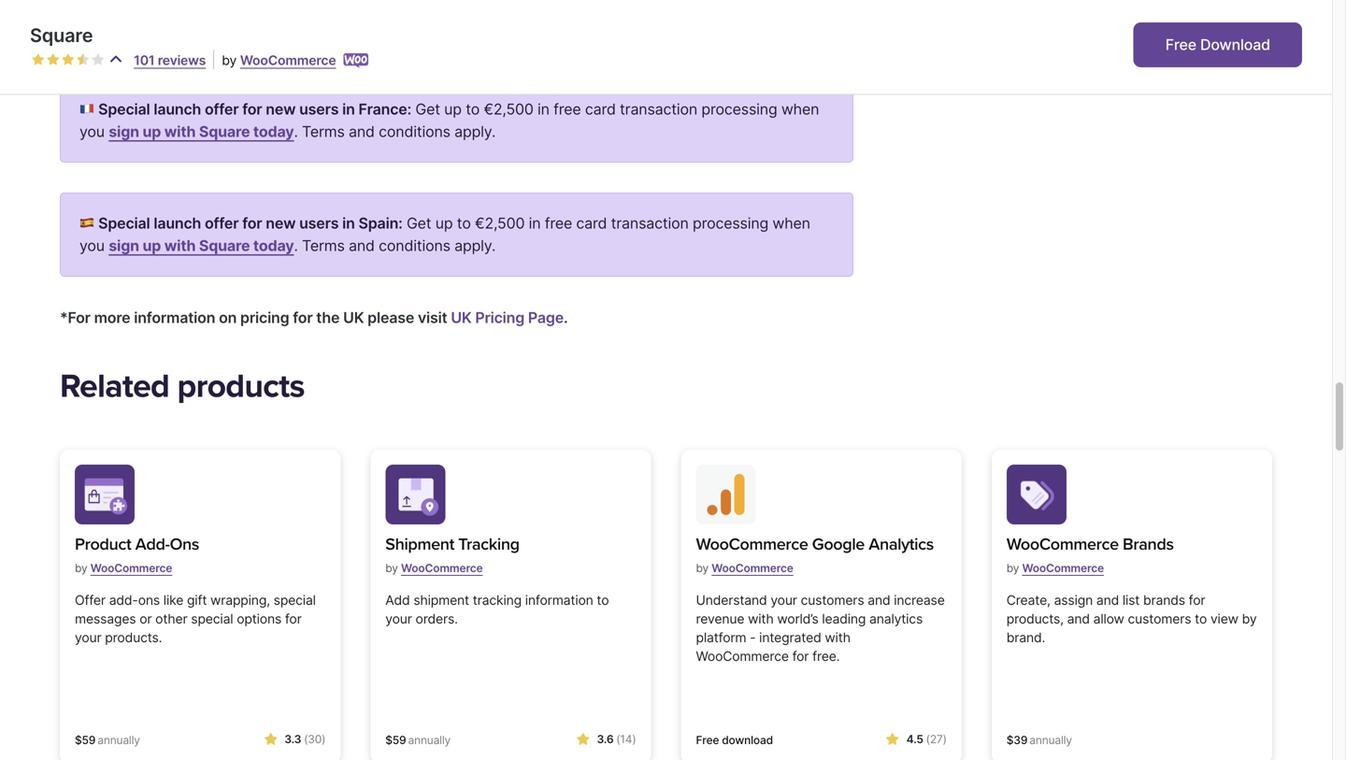 Task type: locate. For each thing, give the bounding box(es) containing it.
processing
[[702, 100, 777, 118], [693, 214, 769, 232]]

for
[[242, 100, 262, 118], [242, 214, 262, 232], [293, 309, 313, 327], [1189, 592, 1205, 608], [285, 611, 302, 627], [792, 648, 809, 664]]

when for special launch offer for new users in france:
[[781, 100, 819, 118]]

$59 for ons
[[75, 734, 96, 747]]

special
[[274, 592, 316, 608], [191, 611, 233, 627]]

0 vertical spatial new
[[266, 100, 296, 118]]

0 vertical spatial apply.
[[454, 123, 496, 141]]

get up by woocommerce
[[269, 34, 295, 52]]

get right spain:
[[407, 214, 431, 232]]

transaction for spain:
[[611, 214, 689, 232]]

1 today from the top
[[253, 123, 294, 141]]

terms down developed by woocommerce image
[[302, 123, 345, 141]]

0 horizontal spatial free
[[696, 734, 719, 747]]

0 vertical spatial transaction
[[620, 100, 698, 118]]

shipment tracking by woocommerce
[[385, 534, 520, 575]]

0 horizontal spatial )
[[322, 733, 326, 746]]

when
[[781, 100, 819, 118], [773, 214, 810, 232]]

) for product add-ons
[[322, 733, 326, 746]]

) for woocommerce google analytics
[[943, 733, 947, 746]]

1 vertical spatial transaction
[[611, 214, 689, 232]]

allow
[[1093, 611, 1124, 627]]

woocommerce link down touch.
[[240, 52, 336, 68]]

1 vertical spatial card
[[576, 214, 607, 232]]

1 ( from the left
[[304, 733, 308, 746]]

free for 🇫🇷 special launch offer for new users in france:
[[554, 100, 581, 118]]

your up the world's
[[771, 592, 797, 608]]

woocommerce google analytics by woocommerce
[[696, 534, 934, 575]]

0 vertical spatial sign up with square today . terms and conditions apply.
[[109, 123, 496, 141]]

1 vertical spatial .
[[294, 237, 298, 255]]

1 vertical spatial special
[[191, 611, 233, 627]]

special up the options
[[274, 592, 316, 608]]

2 horizontal spatial (
[[926, 733, 930, 746]]

brand.
[[1007, 630, 1045, 646]]

shipment
[[414, 592, 469, 608]]

1 you from the top
[[79, 123, 105, 141]]

2 special from the top
[[98, 214, 150, 232]]

0 vertical spatial today
[[253, 123, 294, 141]]

1 vertical spatial terms
[[302, 237, 345, 255]]

with down '🇪🇸 special launch offer for new users in spain:'
[[164, 237, 196, 255]]

sign up with square today link down 🇫🇷 special launch offer for new users in france:
[[109, 123, 294, 141]]

. right pricing
[[564, 309, 568, 327]]

1 launch from the top
[[154, 100, 201, 118]]

processing for 🇪🇸 special launch offer for new users in spain:
[[693, 214, 769, 232]]

in
[[298, 34, 311, 52], [342, 100, 355, 118], [538, 100, 550, 118], [342, 214, 355, 232], [529, 214, 541, 232]]

0 vertical spatial you
[[79, 123, 105, 141]]

1 ) from the left
[[322, 733, 326, 746]]

you for 🇫🇷
[[79, 123, 105, 141]]

. for france:
[[294, 123, 298, 141]]

2 sign up with square today . terms and conditions apply. from the top
[[109, 237, 496, 255]]

)
[[322, 733, 326, 746], [632, 733, 636, 746], [943, 733, 947, 746]]

1 sign up with square today . terms and conditions apply. from the top
[[109, 123, 496, 141]]

1 vertical spatial free
[[545, 214, 572, 232]]

0 horizontal spatial annually
[[97, 734, 140, 747]]

special right 🇫🇷
[[98, 100, 150, 118]]

when for special launch offer for new users in spain:
[[773, 214, 810, 232]]

up right spain:
[[435, 214, 453, 232]]

apply. for france:
[[454, 123, 496, 141]]

( for shipment tracking
[[616, 733, 620, 746]]

terms for spain:
[[302, 237, 345, 255]]

platform
[[696, 630, 746, 646]]

uk right the visit
[[451, 309, 472, 327]]

by down product at bottom left
[[75, 562, 87, 575]]

touch.
[[315, 34, 360, 52]]

1 vertical spatial launch
[[154, 214, 201, 232]]

0 horizontal spatial $59 annually
[[75, 734, 140, 747]]

today down '🇪🇸 special launch offer for new users in spain:'
[[253, 237, 294, 255]]

0 vertical spatial get up to €2,500 in free card transaction processing when you
[[79, 100, 819, 141]]

annually for ons
[[97, 734, 140, 747]]

uk right the on the left top
[[343, 309, 364, 327]]

terms up the on the left top
[[302, 237, 345, 255]]

with down leading
[[825, 630, 851, 646]]

options
[[237, 611, 282, 627]]

2 uk from the left
[[451, 309, 472, 327]]

🇪🇸
[[79, 214, 94, 232]]

special down gift
[[191, 611, 233, 627]]

information right tracking at the left
[[525, 592, 593, 608]]

by inside woocommerce brands by woocommerce
[[1007, 562, 1019, 575]]

0 vertical spatial conditions
[[379, 123, 450, 141]]

( right 3.3
[[304, 733, 308, 746]]

1 vertical spatial apply.
[[454, 237, 496, 255]]

sign up more
[[109, 237, 139, 255]]

1 conditions from the top
[[379, 123, 450, 141]]

1 annually from the left
[[97, 734, 140, 747]]

2 vertical spatial your
[[75, 630, 101, 646]]

( right 3.6
[[616, 733, 620, 746]]

0 vertical spatial launch
[[154, 100, 201, 118]]

for inside 'offer add-ons like gift wrapping, special messages or other special options for your products.'
[[285, 611, 302, 627]]

analytics
[[869, 534, 934, 554]]

get for spain:
[[407, 214, 431, 232]]

and inside understand your customers and increase revenue with world's leading analytics platform - integrated with woocommerce for free.
[[868, 592, 890, 608]]

apply.
[[454, 123, 496, 141], [454, 237, 496, 255]]

to inside create, assign and list brands for products, and allow customers to view by brand.
[[1195, 611, 1207, 627]]

1 $59 from the left
[[75, 734, 96, 747]]

1 terms from the top
[[302, 123, 345, 141]]

1 horizontal spatial (
[[616, 733, 620, 746]]

product add-ons link
[[75, 532, 199, 557]]

woocommerce
[[240, 52, 336, 68], [696, 534, 808, 554], [1007, 534, 1119, 554], [90, 562, 172, 575], [401, 562, 483, 575], [712, 562, 793, 575], [1022, 562, 1104, 575], [696, 648, 789, 664]]

woocommerce link up assign
[[1022, 554, 1104, 583]]

products.
[[105, 630, 162, 646]]

2 horizontal spatial your
[[771, 592, 797, 608]]

( right 4.5 at right
[[926, 733, 930, 746]]

wrapping,
[[210, 592, 270, 608]]

2 sign from the top
[[109, 237, 139, 255]]

2 horizontal spatial )
[[943, 733, 947, 746]]

0 vertical spatial get
[[269, 34, 295, 52]]

you down the 🇪🇸
[[79, 237, 105, 255]]

by inside shipment tracking by woocommerce
[[385, 562, 398, 575]]

1 horizontal spatial $59 annually
[[385, 734, 451, 747]]

0 vertical spatial €2,500
[[484, 100, 534, 118]]

by up create,
[[1007, 562, 1019, 575]]

by right view at the right bottom
[[1242, 611, 1257, 627]]

on
[[219, 309, 237, 327]]

woocommerce link for woocommerce brands
[[1022, 554, 1104, 583]]

new
[[266, 100, 296, 118], [266, 214, 296, 232]]

1 vertical spatial you
[[79, 237, 105, 255]]

1 vertical spatial special
[[98, 214, 150, 232]]

list
[[1123, 592, 1140, 608]]

0 vertical spatial .
[[294, 123, 298, 141]]

1 users from the top
[[299, 100, 339, 118]]

add-
[[135, 534, 170, 554]]

1 horizontal spatial )
[[632, 733, 636, 746]]

1 vertical spatial customers
[[1128, 611, 1191, 627]]

brands
[[1123, 534, 1174, 554]]

1 horizontal spatial customers
[[1128, 611, 1191, 627]]

integrated
[[759, 630, 821, 646]]

2 ) from the left
[[632, 733, 636, 746]]

1 vertical spatial €2,500
[[475, 214, 525, 232]]

3 ( from the left
[[926, 733, 930, 746]]

transaction
[[620, 100, 698, 118], [611, 214, 689, 232]]

0 horizontal spatial customers
[[801, 592, 864, 608]]

terms
[[302, 123, 345, 141], [302, 237, 345, 255]]

1 vertical spatial new
[[266, 214, 296, 232]]

1 special from the top
[[98, 100, 150, 118]]

ons
[[138, 592, 160, 608]]

*for more information on pricing for the uk please visit uk pricing page .
[[60, 309, 568, 327]]

conditions down france:
[[379, 123, 450, 141]]

by
[[222, 52, 237, 68], [75, 562, 87, 575], [385, 562, 398, 575], [696, 562, 709, 575], [1007, 562, 1019, 575], [1242, 611, 1257, 627]]

1 vertical spatial processing
[[693, 214, 769, 232]]

2 $59 annually from the left
[[385, 734, 451, 747]]

2 horizontal spatial annually
[[1030, 734, 1072, 747]]

annually
[[97, 734, 140, 747], [408, 734, 451, 747], [1030, 734, 1072, 747]]

2 launch from the top
[[154, 214, 201, 232]]

world's
[[777, 611, 819, 627]]

. for spain:
[[294, 237, 298, 255]]

2 today from the top
[[253, 237, 294, 255]]

by inside 'product add-ons by woocommerce'
[[75, 562, 87, 575]]

. down '🇪🇸 special launch offer for new users in spain:'
[[294, 237, 298, 255]]

add-
[[109, 592, 138, 608]]

1 vertical spatial your
[[385, 611, 412, 627]]

0 horizontal spatial $59
[[75, 734, 96, 747]]

1 vertical spatial information
[[525, 592, 593, 608]]

for inside understand your customers and increase revenue with world's leading analytics platform - integrated with woocommerce for free.
[[792, 648, 809, 664]]

.
[[294, 123, 298, 141], [294, 237, 298, 255], [564, 309, 568, 327]]

sign up with square today . terms and conditions apply. down '🇪🇸 special launch offer for new users in spain:'
[[109, 237, 496, 255]]

free
[[554, 100, 581, 118], [545, 214, 572, 232]]

your inside understand your customers and increase revenue with world's leading analytics platform - integrated with woocommerce for free.
[[771, 592, 797, 608]]

special right the 🇪🇸
[[98, 214, 150, 232]]

1 vertical spatial when
[[773, 214, 810, 232]]

0 vertical spatial sign
[[109, 123, 139, 141]]

for inside create, assign and list brands for products, and allow customers to view by brand.
[[1189, 592, 1205, 608]]

1 vertical spatial conditions
[[379, 237, 450, 255]]

free
[[1166, 36, 1197, 54], [696, 734, 719, 747]]

1 vertical spatial free
[[696, 734, 719, 747]]

sign up with square today . terms and conditions apply. down 🇫🇷 special launch offer for new users in france:
[[109, 123, 496, 141]]

1 vertical spatial offer
[[205, 214, 239, 232]]

3 annually from the left
[[1030, 734, 1072, 747]]

to
[[466, 100, 480, 118], [457, 214, 471, 232], [597, 592, 609, 608], [1195, 611, 1207, 627]]

1 vertical spatial get up to €2,500 in free card transaction processing when you
[[79, 214, 810, 255]]

free for free download
[[1166, 36, 1197, 54]]

information left on
[[134, 309, 215, 327]]

3.3 ( 30 )
[[284, 733, 326, 746]]

leading
[[822, 611, 866, 627]]

2 new from the top
[[266, 214, 296, 232]]

and down france:
[[349, 123, 375, 141]]

today for spain:
[[253, 237, 294, 255]]

to inside add shipment tracking information to your orders.
[[597, 592, 609, 608]]

by up the understand
[[696, 562, 709, 575]]

1 horizontal spatial $59
[[385, 734, 406, 747]]

1 $59 annually from the left
[[75, 734, 140, 747]]

processing for 🇫🇷 special launch offer for new users in france:
[[702, 100, 777, 118]]

2 terms from the top
[[302, 237, 345, 255]]

101 reviews
[[134, 52, 206, 68]]

card for 🇪🇸 special launch offer for new users in spain:
[[576, 214, 607, 232]]

3 ) from the left
[[943, 733, 947, 746]]

uk
[[343, 309, 364, 327], [451, 309, 472, 327]]

launch right the 🇪🇸
[[154, 214, 201, 232]]

sign up with square today link
[[109, 123, 294, 141], [109, 237, 294, 255]]

1 new from the top
[[266, 100, 296, 118]]

) right 4.5 at right
[[943, 733, 947, 746]]

1 horizontal spatial uk
[[451, 309, 472, 327]]

sign down 101
[[109, 123, 139, 141]]

download
[[1200, 36, 1271, 54]]

your down add
[[385, 611, 412, 627]]

annually for by
[[408, 734, 451, 747]]

$39 annually
[[1007, 734, 1072, 747]]

users left spain:
[[299, 214, 339, 232]]

your down 'messages'
[[75, 630, 101, 646]]

get right france:
[[415, 100, 440, 118]]

2 conditions from the top
[[379, 237, 450, 255]]

special for 🇪🇸
[[98, 214, 150, 232]]

0 vertical spatial users
[[299, 100, 339, 118]]

you down 🇫🇷
[[79, 123, 105, 141]]

2 get up to €2,500 in free card transaction processing when you from the top
[[79, 214, 810, 255]]

ons
[[170, 534, 199, 554]]

shipment
[[385, 534, 454, 554]]

1 get up to €2,500 in free card transaction processing when you from the top
[[79, 100, 819, 141]]

0 vertical spatial sign up with square today link
[[109, 123, 294, 141]]

by down account?
[[222, 52, 237, 68]]

1 horizontal spatial free
[[1166, 36, 1197, 54]]

0 vertical spatial offer
[[205, 100, 239, 118]]

square down '🇪🇸 special launch offer for new users in spain:'
[[199, 237, 250, 255]]

2 you from the top
[[79, 237, 105, 255]]

1 offer from the top
[[205, 100, 239, 118]]

and down assign
[[1067, 611, 1090, 627]]

1 vertical spatial today
[[253, 237, 294, 255]]

woocommerce inside 'product add-ons by woocommerce'
[[90, 562, 172, 575]]

pricing
[[475, 309, 525, 327]]

download
[[722, 734, 773, 747]]

) right 3.3
[[322, 733, 326, 746]]

offer add-ons like gift wrapping, special messages or other special options for your products.
[[75, 592, 316, 646]]

special
[[98, 100, 150, 118], [98, 214, 150, 232]]

$59
[[75, 734, 96, 747], [385, 734, 406, 747]]

1 sign up with square today link from the top
[[109, 123, 294, 141]]

and
[[349, 123, 375, 141], [349, 237, 375, 255], [868, 592, 890, 608], [1096, 592, 1119, 608], [1067, 611, 1090, 627]]

woocommerce google analytics link
[[696, 532, 934, 557]]

launch down reviews
[[154, 100, 201, 118]]

offer for special launch offer for new users in spain:
[[205, 214, 239, 232]]

and up analytics
[[868, 592, 890, 608]]

0 vertical spatial customers
[[801, 592, 864, 608]]

1 vertical spatial get
[[415, 100, 440, 118]]

0 vertical spatial your
[[771, 592, 797, 608]]

square up '101 reviews' link
[[149, 34, 198, 52]]

2 annually from the left
[[408, 734, 451, 747]]

2 users from the top
[[299, 214, 339, 232]]

sign up with square today link for 🇪🇸
[[109, 237, 294, 255]]

woocommerce link for woocommerce google analytics
[[712, 554, 793, 583]]

conditions down spain:
[[379, 237, 450, 255]]

3.6
[[597, 733, 614, 746]]

0 horizontal spatial information
[[134, 309, 215, 327]]

you
[[79, 123, 105, 141], [79, 237, 105, 255]]

customers down brands
[[1128, 611, 1191, 627]]

woocommerce link up the understand
[[712, 554, 793, 583]]

conditions for france:
[[379, 123, 450, 141]]

1 sign from the top
[[109, 123, 139, 141]]

. down 🇫🇷 special launch offer for new users in france:
[[294, 123, 298, 141]]

conditions
[[379, 123, 450, 141], [379, 237, 450, 255]]

2 sign up with square today link from the top
[[109, 237, 294, 255]]

-
[[750, 630, 756, 646]]

1 horizontal spatial your
[[385, 611, 412, 627]]

sign
[[109, 123, 139, 141], [109, 237, 139, 255]]

0 horizontal spatial uk
[[343, 309, 364, 327]]

get
[[269, 34, 295, 52], [415, 100, 440, 118], [407, 214, 431, 232]]

) right 3.6
[[632, 733, 636, 746]]

sign up with square today . terms and conditions apply.
[[109, 123, 496, 141], [109, 237, 496, 255]]

users down by woocommerce
[[299, 100, 339, 118]]

1 apply. from the top
[[454, 123, 496, 141]]

new for france:
[[266, 100, 296, 118]]

0 horizontal spatial (
[[304, 733, 308, 746]]

by up add
[[385, 562, 398, 575]]

1 vertical spatial sign up with square today link
[[109, 237, 294, 255]]

like
[[163, 592, 183, 608]]

by inside create, assign and list brands for products, and allow customers to view by brand.
[[1242, 611, 1257, 627]]

2 apply. from the top
[[454, 237, 496, 255]]

customers up leading
[[801, 592, 864, 608]]

0 vertical spatial free
[[554, 100, 581, 118]]

get up to €2,500 in free card transaction processing when you
[[79, 100, 819, 141], [79, 214, 810, 255]]

users for spain:
[[299, 214, 339, 232]]

with down 🇫🇷 special launch offer for new users in france:
[[164, 123, 196, 141]]

tracking
[[458, 534, 520, 554]]

apply. for spain:
[[454, 237, 496, 255]]

transaction for france:
[[620, 100, 698, 118]]

woocommerce link up add-
[[90, 554, 172, 583]]

1 vertical spatial sign
[[109, 237, 139, 255]]

2 vertical spatial get
[[407, 214, 431, 232]]

new for spain:
[[266, 214, 296, 232]]

rate product 1 star image
[[32, 53, 45, 66]]

information
[[134, 309, 215, 327], [525, 592, 593, 608]]

products,
[[1007, 611, 1064, 627]]

0 vertical spatial processing
[[702, 100, 777, 118]]

free for free download
[[696, 734, 719, 747]]

2 $59 from the left
[[385, 734, 406, 747]]

0 vertical spatial terms
[[302, 123, 345, 141]]

2 ( from the left
[[616, 733, 620, 746]]

0 vertical spatial free
[[1166, 36, 1197, 54]]

0 vertical spatial card
[[585, 100, 616, 118]]

0 vertical spatial when
[[781, 100, 819, 118]]

4.5 ( 27 )
[[907, 733, 947, 746]]

account?
[[202, 34, 265, 52]]

today
[[253, 123, 294, 141], [253, 237, 294, 255]]

1 vertical spatial sign up with square today . terms and conditions apply.
[[109, 237, 496, 255]]

1 horizontal spatial information
[[525, 592, 593, 608]]

0 vertical spatial special
[[274, 592, 316, 608]]

launch for special launch offer for new users in spain:
[[154, 214, 201, 232]]

sign up with square today link down '🇪🇸 special launch offer for new users in spain:'
[[109, 237, 294, 255]]

1 horizontal spatial annually
[[408, 734, 451, 747]]

0 vertical spatial special
[[98, 100, 150, 118]]

0 horizontal spatial special
[[191, 611, 233, 627]]

0 horizontal spatial your
[[75, 630, 101, 646]]

more
[[94, 309, 130, 327]]

offer
[[205, 100, 239, 118], [205, 214, 239, 232]]

woocommerce link up shipment
[[401, 554, 483, 583]]

2 offer from the top
[[205, 214, 239, 232]]

1 vertical spatial users
[[299, 214, 339, 232]]

today down 🇫🇷 special launch offer for new users in france:
[[253, 123, 294, 141]]



Task type: vqa. For each thing, say whether or not it's contained in the screenshot.
apply.
yes



Task type: describe. For each thing, give the bounding box(es) containing it.
free.
[[813, 648, 840, 664]]

27
[[930, 733, 943, 746]]

🇫🇷 special launch offer for new users in france:
[[79, 100, 411, 118]]

woocommerce brands link
[[1007, 532, 1174, 557]]

square down 🇫🇷 special launch offer for new users in france:
[[199, 123, 250, 141]]

) for shipment tracking
[[632, 733, 636, 746]]

terms for france:
[[302, 123, 345, 141]]

create,
[[1007, 592, 1051, 608]]

free for 🇪🇸 special launch offer for new users in spain:
[[545, 214, 572, 232]]

sign up with square today . terms and conditions apply. for france:
[[109, 123, 496, 141]]

related products
[[60, 367, 305, 406]]

woocommerce inside understand your customers and increase revenue with world's leading analytics platform - integrated with woocommerce for free.
[[696, 648, 789, 664]]

101 reviews link
[[134, 52, 206, 68]]

1 uk from the left
[[343, 309, 364, 327]]

2 vertical spatial .
[[564, 309, 568, 327]]

$59 annually for ons
[[75, 734, 140, 747]]

gift
[[187, 592, 207, 608]]

brands
[[1143, 592, 1185, 608]]

add
[[385, 592, 410, 608]]

the
[[316, 309, 340, 327]]

product
[[75, 534, 131, 554]]

launch for special launch offer for new users in france:
[[154, 100, 201, 118]]

free download
[[696, 734, 773, 747]]

please
[[368, 309, 414, 327]]

3.3
[[284, 733, 301, 746]]

customers inside create, assign and list brands for products, and allow customers to view by brand.
[[1128, 611, 1191, 627]]

card for 🇫🇷 special launch offer for new users in france:
[[585, 100, 616, 118]]

view
[[1211, 611, 1239, 627]]

special for 🇫🇷
[[98, 100, 150, 118]]

🇫🇷
[[79, 100, 94, 118]]

visit
[[418, 309, 447, 327]]

page
[[528, 309, 564, 327]]

products
[[177, 367, 305, 406]]

messages
[[75, 611, 136, 627]]

€2,500 for special launch offer for new users in spain:
[[475, 214, 525, 232]]

woocommerce link for product add-ons
[[90, 554, 172, 583]]

1 horizontal spatial special
[[274, 592, 316, 608]]

conditions for spain:
[[379, 237, 450, 255]]

information inside add shipment tracking information to your orders.
[[525, 592, 593, 608]]

assign
[[1054, 592, 1093, 608]]

and down spain:
[[349, 237, 375, 255]]

$59 for by
[[385, 734, 406, 747]]

your inside 'offer add-ons like gift wrapping, special messages or other special options for your products.'
[[75, 630, 101, 646]]

france:
[[359, 100, 411, 118]]

3.6 ( 14 )
[[597, 733, 636, 746]]

4.5
[[907, 733, 924, 746]]

sign up with square today link for 🇫🇷
[[109, 123, 294, 141]]

get up to €2,500 in free card transaction processing when you for france:
[[79, 100, 819, 141]]

$59 annually for by
[[385, 734, 451, 747]]

square up rate product 3 stars image
[[30, 24, 93, 47]]

rate product 3 stars image
[[62, 53, 75, 66]]

free download link
[[1134, 22, 1302, 67]]

today for france:
[[253, 123, 294, 141]]

you for 🇪🇸
[[79, 237, 105, 255]]

sign up with square today . terms and conditions apply. for spain:
[[109, 237, 496, 255]]

related
[[60, 367, 169, 406]]

spain:
[[359, 214, 403, 232]]

uk pricing page link
[[451, 309, 564, 327]]

woocommerce inside shipment tracking by woocommerce
[[401, 562, 483, 575]]

understand your customers and increase revenue with world's leading analytics platform - integrated with woocommerce for free.
[[696, 592, 945, 664]]

customers inside understand your customers and increase revenue with world's leading analytics platform - integrated with woocommerce for free.
[[801, 592, 864, 608]]

by inside woocommerce google analytics by woocommerce
[[696, 562, 709, 575]]

sign for 🇪🇸
[[109, 237, 139, 255]]

*for
[[60, 309, 90, 327]]

30
[[308, 733, 322, 746]]

free download
[[1166, 36, 1271, 54]]

analytics
[[869, 611, 923, 627]]

increase
[[894, 592, 945, 608]]

€2,500 for special launch offer for new users in france:
[[484, 100, 534, 118]]

understand
[[696, 592, 767, 608]]

🇪🇸 special launch offer for new users in spain:
[[79, 214, 403, 232]]

and up allow
[[1096, 592, 1119, 608]]

woocommerce brands by woocommerce
[[1007, 534, 1174, 575]]

14
[[620, 733, 632, 746]]

don't
[[60, 34, 96, 52]]

up down 101
[[143, 123, 161, 141]]

other
[[155, 611, 187, 627]]

pricing
[[240, 309, 289, 327]]

sign for 🇫🇷
[[109, 123, 139, 141]]

$39
[[1007, 734, 1028, 747]]

don't have a square account? get in touch.
[[60, 34, 360, 52]]

google
[[812, 534, 865, 554]]

offer for special launch offer for new users in france:
[[205, 100, 239, 118]]

get for france:
[[415, 100, 440, 118]]

get up to €2,500 in free card transaction processing when you for spain:
[[79, 214, 810, 255]]

create, assign and list brands for products, and allow customers to view by brand.
[[1007, 592, 1257, 646]]

with up -
[[748, 611, 774, 627]]

product add-ons by woocommerce
[[75, 534, 199, 575]]

by woocommerce
[[222, 52, 336, 68]]

shipment tracking link
[[385, 532, 520, 557]]

up right france:
[[444, 100, 462, 118]]

your inside add shipment tracking information to your orders.
[[385, 611, 412, 627]]

up down '🇪🇸 special launch offer for new users in spain:'
[[143, 237, 161, 255]]

a
[[137, 34, 145, 52]]

have
[[100, 34, 133, 52]]

revenue
[[696, 611, 744, 627]]

orders.
[[416, 611, 458, 627]]

reviews
[[158, 52, 206, 68]]

or
[[139, 611, 152, 627]]

add shipment tracking information to your orders.
[[385, 592, 609, 627]]

( for woocommerce google analytics
[[926, 733, 930, 746]]

( for product add-ons
[[304, 733, 308, 746]]

rate product 2 stars image
[[47, 53, 60, 66]]

users for france:
[[299, 100, 339, 118]]

0 vertical spatial information
[[134, 309, 215, 327]]

developed by woocommerce image
[[344, 53, 369, 68]]

101
[[134, 52, 155, 68]]

rate product 5 stars image
[[92, 53, 105, 66]]

woocommerce link for shipment tracking
[[401, 554, 483, 583]]

tracking
[[473, 592, 522, 608]]

rate product 4 stars image
[[77, 53, 90, 66]]

offer
[[75, 592, 106, 608]]



